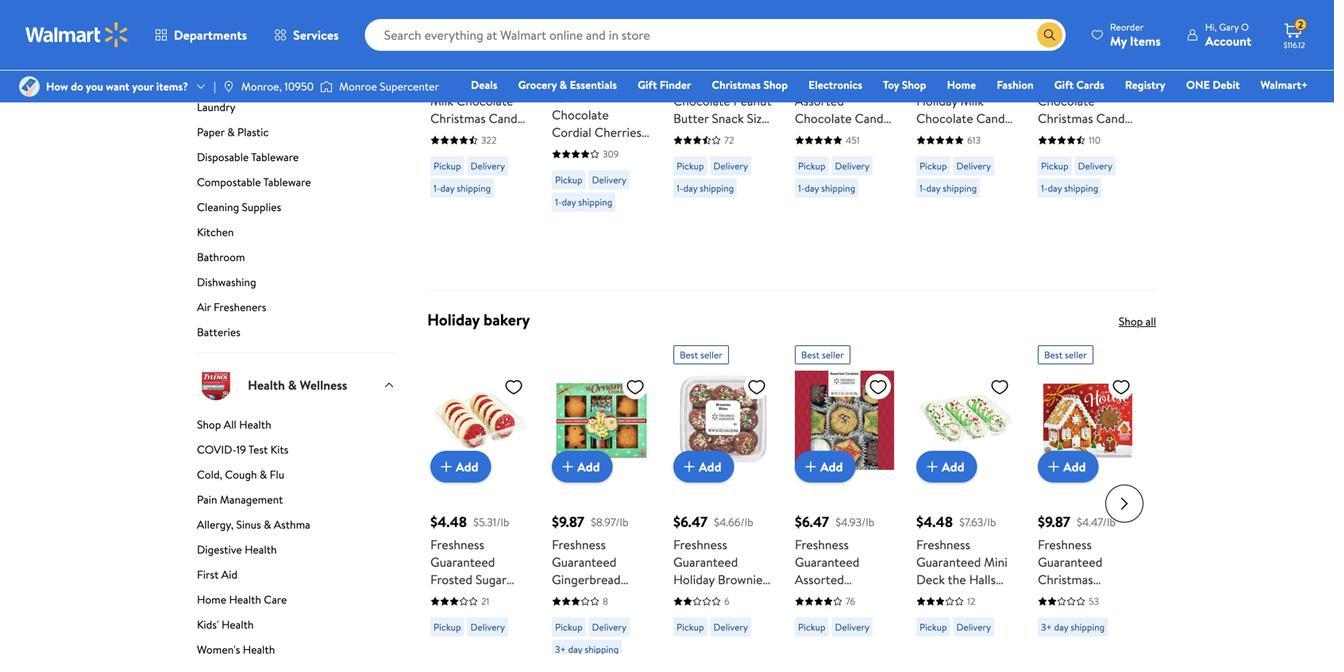 Task type: describe. For each thing, give the bounding box(es) containing it.
add button for freshness guaranteed frosted sugar cookies, 13.5 oz, 10 count image
[[430, 451, 491, 483]]

oz inside $3.96 $6.27/lb hershey's kisses milk chocolate christmas candy, bag 10.1 oz
[[475, 127, 487, 145]]

3 seller from the left
[[1065, 348, 1087, 362]]

lindt for holiday
[[916, 75, 944, 92]]

shop for shop all
[[197, 74, 221, 90]]

reese's
[[673, 75, 714, 92]]

christmas inside $3.96 $6.60/lb reese's milk chocolate peanut butter snack size trees christmas candy, bag 9.6 oz
[[705, 127, 760, 145]]

oz. inside $7.18 $13.52/lb lindt lindor assorted chocolate candy truffles, 8.5 oz. bag
[[862, 127, 877, 145]]

add for 'add' button associated with freshness guaranteed christmas gingerbread house kit, 35.3 oz, 1 count image
[[1063, 458, 1086, 476]]

3+ day shipping
[[1041, 621, 1105, 634]]

bag inside $3.96 m&m's milk chocolate christmas candy - 10 oz bag
[[1076, 127, 1097, 145]]

walmart+
[[1261, 77, 1308, 93]]

guaranteed for frosted
[[430, 554, 495, 571]]

$7.18 $13.52/lb lindt lindor holiday milk chocolate candy truffles, 8.5 oz. bag
[[916, 51, 1011, 162]]

delivery down 12
[[957, 621, 991, 634]]

candy, inside $3.96 $6.27/lb hershey's kisses milk chocolate christmas candy, bag 10.1 oz
[[489, 110, 526, 127]]

all for household essentials
[[224, 74, 236, 90]]

shop up size at the top
[[763, 77, 788, 93]]

ornament
[[552, 589, 609, 606]]

shop for shop all
[[1119, 314, 1143, 329]]

holiday for $6.47
[[673, 571, 715, 589]]

best for freshness guaranteed holiday brownie bites, 22.2 oz, 33 count, sweet dessert
[[680, 348, 698, 362]]

21 inside $6.47 $4.93/lb freshness guaranteed assorted christmas cookies, 21 oz, 45 count
[[845, 606, 856, 624]]

35.3
[[1097, 606, 1120, 624]]

delivery down "72"
[[714, 159, 748, 173]]

& for health
[[288, 376, 297, 394]]

chocolate inside $3.96 $6.27/lb hershey's kisses milk chocolate christmas candy, bag 10.1 oz
[[456, 92, 513, 110]]

registry
[[1125, 77, 1166, 93]]

christmas inside $9.87 $4.47/lb freshness guaranteed christmas gingerbread house kit, 35.3 oz, 1 count
[[1038, 571, 1093, 589]]

count inside $6.47 $4.93/lb freshness guaranteed assorted christmas cookies, 21 oz, 45 count
[[795, 624, 829, 641]]

covid-19 test kits link
[[197, 442, 395, 464]]

$7.18 $13.52/lb lindt lindor assorted chocolate candy truffles, 8.5 oz. bag
[[795, 51, 890, 162]]

kids' health
[[197, 617, 254, 632]]

$3.96 for $3.96 $6.27/lb hershey's kisses milk chocolate christmas candy, bag 10.1 oz
[[430, 51, 464, 71]]

count,
[[673, 606, 711, 624]]

cookies, for $6.47
[[795, 606, 842, 624]]

shop all link
[[1119, 314, 1156, 329]]

bag inside $7.18 $13.52/lb lindt lindor assorted chocolate candy truffles, 8.5 oz. bag
[[795, 145, 816, 162]]

care
[[264, 592, 287, 607]]

0 horizontal spatial 21
[[481, 595, 489, 608]]

frosted inside $4.48 $7.63/lb freshness guaranteed mini deck the halls frosted sugar cookies, 9.4 oz, 18 count
[[916, 589, 958, 606]]

¢/ounces
[[575, 71, 618, 86]]

truffles, inside $7.18 $13.52/lb lindt lindor holiday milk chocolate candy truffles, 8.5 oz. bag
[[916, 127, 961, 145]]

services button
[[261, 16, 352, 54]]

digestive health
[[197, 542, 277, 557]]

$7.18 for lindt lindor holiday milk chocolate candy truffles, 8.5 oz. bag
[[916, 51, 945, 71]]

8.5 inside $7.18 $13.52/lb lindt lindor holiday milk chocolate candy truffles, 8.5 oz. bag
[[964, 127, 981, 145]]

shipping down 613
[[943, 182, 977, 195]]

paper
[[197, 124, 225, 140]]

delivery down 613
[[957, 159, 991, 173]]

cold, cough & flu link
[[197, 467, 395, 489]]

sweet
[[714, 606, 747, 624]]

how
[[46, 79, 68, 94]]

allergy, sinus & asthma link
[[197, 517, 395, 539]]

2
[[1298, 18, 1303, 32]]

delivery down 76
[[835, 621, 870, 634]]

shipping down "451"
[[821, 182, 855, 195]]

allergy, sinus & asthma
[[197, 517, 310, 532]]

supercenter
[[380, 79, 439, 94]]

lindt for assorted
[[795, 75, 823, 92]]

best seller for freshness guaranteed assorted christmas cookies, 21 oz, 45 count
[[801, 348, 844, 362]]

add button for freshness guaranteed mini deck the halls frosted sugar cookies, 9.4 oz, 18 count image on the right bottom
[[916, 451, 977, 483]]

milk inside $1.97 29.8 ¢/ounces queen anne milk chocolate cordial cherries, 6.6 oz box, 10 pieces
[[624, 89, 647, 106]]

cookies, for $4.48
[[430, 589, 477, 606]]

count inside $4.48 $7.63/lb freshness guaranteed mini deck the halls frosted sugar cookies, 9.4 oz, 18 count
[[931, 624, 965, 641]]

seller for freshness guaranteed assorted christmas cookies, 21 oz, 45 count
[[822, 348, 844, 362]]

freshness for mini
[[916, 536, 970, 554]]

oz inside $3.96 m&m's milk chocolate christmas candy - 10 oz bag
[[1061, 127, 1073, 145]]

departments
[[174, 26, 247, 44]]

toy
[[883, 77, 899, 93]]

chocolate inside $1.97 29.8 ¢/ounces queen anne milk chocolate cordial cherries, 6.6 oz box, 10 pieces
[[552, 106, 609, 124]]

cookies, inside $4.48 $7.63/lb freshness guaranteed mini deck the halls frosted sugar cookies, 9.4 oz, 18 count
[[916, 606, 963, 624]]

$6.47 for freshness guaranteed holiday brownie bites, 22.2 oz, 33 count, sweet dessert
[[673, 512, 708, 532]]

home for home health care
[[197, 592, 226, 607]]

dessert
[[673, 624, 716, 641]]

health for kids' health
[[222, 617, 254, 632]]

registry link
[[1118, 76, 1173, 93]]

shop all link
[[197, 74, 395, 96]]

cordial
[[552, 124, 592, 141]]

& right sinus
[[264, 517, 271, 532]]

my
[[1110, 32, 1127, 50]]

19
[[236, 442, 246, 457]]

grocery & essentials link
[[511, 76, 624, 93]]

bag inside $3.96 $6.60/lb reese's milk chocolate peanut butter snack size trees christmas candy, bag 9.6 oz
[[714, 145, 735, 162]]

33
[[751, 589, 765, 606]]

halls
[[969, 571, 996, 589]]

freshness for gingerbread
[[552, 536, 606, 554]]

$4.48 for freshness guaranteed mini deck the halls frosted sugar cookies, 9.4 oz, 18 count
[[916, 512, 953, 532]]

add to favorites list, freshness guaranteed frosted sugar cookies, 13.5 oz, 10 count image
[[504, 377, 523, 397]]

chocolate inside $7.18 $13.52/lb lindt lindor assorted chocolate candy truffles, 8.5 oz. bag
[[795, 110, 852, 127]]

10 inside $1.97 29.8 ¢/ounces queen anne milk chocolate cordial cherries, 6.6 oz box, 10 pieces
[[614, 141, 626, 159]]

shipping down '322' at left top
[[457, 182, 491, 195]]

$1.97 29.8 ¢/ounces queen anne milk chocolate cordial cherries, 6.6 oz box, 10 pieces
[[552, 51, 647, 176]]

1-day shipping down "451"
[[798, 182, 855, 195]]

laundry link
[[197, 99, 395, 121]]

covid-
[[197, 442, 236, 457]]

add for 'add' button corresponding to freshness guaranteed assorted christmas cookies, 21 oz, 45 count image
[[820, 458, 843, 476]]

1-day shipping down "72"
[[677, 182, 734, 195]]

shipping down 53
[[1071, 621, 1105, 634]]

$4.47/lb
[[1077, 515, 1116, 530]]

how do you want your items?
[[46, 79, 188, 94]]

compostable
[[197, 174, 261, 190]]

add to cart image for freshness guaranteed frosted sugar cookies, 13.5 oz, 10 count
[[437, 458, 456, 477]]

$4.48 $7.63/lb freshness guaranteed mini deck the halls frosted sugar cookies, 9.4 oz, 18 count
[[916, 512, 1008, 641]]

oz, inside $9.87 $4.47/lb freshness guaranteed christmas gingerbread house kit, 35.3 oz, 1 count
[[1038, 624, 1053, 641]]

compostable tableware
[[197, 174, 311, 190]]

delivery down 6
[[714, 621, 748, 634]]

home link
[[940, 76, 983, 93]]

essentials inside grocery & essentials link
[[570, 77, 617, 93]]

o
[[1241, 20, 1249, 34]]

health up test
[[239, 417, 271, 432]]

walmart image
[[25, 22, 129, 48]]

add for 'add' button related to freshness guaranteed mini deck the halls frosted sugar cookies, 9.4 oz, 18 count image on the right bottom
[[942, 458, 964, 476]]

pickup inside product group
[[555, 173, 583, 187]]

16
[[613, 606, 624, 624]]

cold,
[[197, 467, 222, 482]]

toy shop
[[883, 77, 926, 93]]

1-day shipping down pieces
[[555, 195, 612, 209]]

10 inside $4.48 $5.31/lb freshness guaranteed frosted sugar cookies, 13.5 oz, 10 count
[[430, 606, 442, 624]]

lindor
[[947, 75, 995, 92]]

household essentials
[[248, 34, 364, 51]]

holiday for $7.18
[[916, 92, 958, 110]]

covid-19 test kits
[[197, 442, 288, 457]]

8.5 inside $7.18 $13.52/lb lindt lindor assorted chocolate candy truffles, 8.5 oz. bag
[[842, 127, 859, 145]]

12
[[967, 595, 975, 608]]

dishwashing
[[197, 274, 256, 290]]

 image for how do you want your items?
[[19, 76, 40, 97]]

pieces
[[552, 159, 587, 176]]

walmart+ link
[[1253, 76, 1315, 93]]

electronics
[[808, 77, 862, 93]]

count inside $4.48 $5.31/lb freshness guaranteed frosted sugar cookies, 13.5 oz, 10 count
[[445, 606, 480, 624]]

bathroom
[[197, 249, 245, 265]]

oz, inside $4.48 $5.31/lb freshness guaranteed frosted sugar cookies, 13.5 oz, 10 count
[[504, 589, 519, 606]]

oz inside $1.97 29.8 ¢/ounces queen anne milk chocolate cordial cherries, 6.6 oz box, 10 pieces
[[571, 141, 584, 159]]

milk inside $3.96 $6.60/lb reese's milk chocolate peanut butter snack size trees christmas candy, bag 9.6 oz
[[717, 75, 740, 92]]

$3.96 $6.60/lb reese's milk chocolate peanut butter snack size trees christmas candy, bag 9.6 oz
[[673, 51, 772, 162]]

pain management
[[197, 492, 283, 507]]

guaranteed for holiday
[[673, 554, 738, 571]]

freshness guaranteed gingerbread ornament cookie kit, 17.6 oz, 16 count image
[[552, 371, 651, 470]]

lindor
[[826, 75, 860, 92]]

assorted for $7.18
[[795, 92, 844, 110]]

delivery down the 309
[[592, 173, 627, 187]]

$13.52/lb for lindor
[[951, 53, 993, 69]]

freshness for holiday
[[673, 536, 727, 554]]

1-day shipping down 110
[[1041, 182, 1098, 195]]

household
[[248, 34, 307, 51]]

candy, inside $3.96 $6.60/lb reese's milk chocolate peanut butter snack size trees christmas candy, bag 9.6 oz
[[673, 145, 711, 162]]

fresheners
[[214, 299, 266, 315]]

delivery down "451"
[[835, 159, 870, 173]]

gift for gift finder
[[638, 77, 657, 93]]

10950
[[284, 79, 314, 94]]

delivery down 13.5
[[471, 621, 505, 634]]

add button for freshness guaranteed christmas gingerbread house kit, 35.3 oz, 1 count image
[[1038, 451, 1099, 483]]

debit
[[1213, 77, 1240, 93]]

allergy,
[[197, 517, 234, 532]]

next slide for product carousel list image
[[1105, 63, 1144, 101]]

truffles, inside $7.18 $13.52/lb lindt lindor assorted chocolate candy truffles, 8.5 oz. bag
[[795, 127, 839, 145]]

& for paper
[[227, 124, 235, 140]]

options
[[1079, 29, 1109, 43]]

chocolate inside $3.96 m&m's milk chocolate christmas candy - 10 oz bag
[[1038, 92, 1095, 110]]

72
[[724, 134, 734, 147]]

count inside $9.87 $8.97/lb freshness guaranteed gingerbread ornament cookie kit, 17.6 oz, 16 count
[[552, 624, 586, 641]]

kit, for 35.3
[[1076, 606, 1094, 624]]

count inside $9.87 $4.47/lb freshness guaranteed christmas gingerbread house kit, 35.3 oz, 1 count
[[1063, 624, 1098, 641]]

tableware for disposable tableware
[[251, 149, 299, 165]]

home for home
[[947, 77, 976, 93]]

1
[[1056, 624, 1060, 641]]

oz inside $3.96 $6.60/lb reese's milk chocolate peanut butter snack size trees christmas candy, bag 9.6 oz
[[757, 145, 769, 162]]

chocolate inside $3.96 $6.60/lb reese's milk chocolate peanut butter snack size trees christmas candy, bag 9.6 oz
[[673, 92, 730, 110]]

health for digestive health
[[245, 542, 277, 557]]

plastic
[[237, 124, 269, 140]]

 image for monroe, 10950
[[222, 80, 235, 93]]

bag inside $3.96 $6.27/lb hershey's kisses milk chocolate christmas candy, bag 10.1 oz
[[430, 127, 451, 145]]

451
[[846, 134, 860, 147]]

add button for freshness guaranteed gingerbread ornament cookie kit, 17.6 oz, 16 count image
[[552, 451, 613, 483]]

mini
[[984, 554, 1008, 571]]

one debit
[[1186, 77, 1240, 93]]

add for 'add' button corresponding to freshness guaranteed gingerbread ornament cookie kit, 17.6 oz, 16 count image
[[577, 458, 600, 476]]

test
[[248, 442, 268, 457]]

monroe, 10950
[[241, 79, 314, 94]]

freshness guaranteed holiday brownie bites, 22.2 oz, 33 count, sweet dessert image
[[673, 371, 773, 470]]

milk inside $3.96 $6.27/lb hershey's kisses milk chocolate christmas candy, bag 10.1 oz
[[430, 92, 453, 110]]

candy inside $3.96 m&m's milk chocolate christmas candy - 10 oz bag
[[1096, 110, 1131, 127]]

add to favorites list, freshness guaranteed gingerbread ornament cookie kit, 17.6 oz, 16 count image
[[626, 377, 645, 397]]

asthma
[[274, 517, 310, 532]]

add to cart image for freshness guaranteed holiday brownie bites, 22.2 oz, 33 count, sweet dessert
[[680, 458, 699, 477]]

the
[[948, 571, 966, 589]]

delivery down 110
[[1078, 159, 1113, 173]]

tableware for compostable tableware
[[263, 174, 311, 190]]

laundry
[[197, 99, 235, 115]]

gingerbread inside $9.87 $4.47/lb freshness guaranteed christmas gingerbread house kit, 35.3 oz, 1 count
[[1038, 589, 1107, 606]]



Task type: locate. For each thing, give the bounding box(es) containing it.
1 horizontal spatial  image
[[222, 80, 235, 93]]

$4.48 for freshness guaranteed frosted sugar cookies, 13.5 oz, 10 count
[[430, 512, 467, 532]]

bag left "451"
[[795, 145, 816, 162]]

3 add to cart image from the left
[[801, 458, 820, 477]]

0 horizontal spatial gingerbread
[[552, 571, 621, 589]]

tableware down disposable tableware link
[[263, 174, 311, 190]]

guaranteed for mini
[[916, 554, 981, 571]]

+2 options
[[1066, 29, 1109, 43]]

$13.52/lb inside $7.18 $13.52/lb lindt lindor assorted chocolate candy truffles, 8.5 oz. bag
[[830, 53, 872, 69]]

1 $7.18 from the left
[[795, 51, 823, 71]]

2 all from the top
[[224, 417, 236, 432]]

$3.96 inside $3.96 $6.27/lb hershey's kisses milk chocolate christmas candy, bag 10.1 oz
[[430, 51, 464, 71]]

add button up $5.31/lb
[[430, 451, 491, 483]]

truffles, left 613
[[916, 127, 961, 145]]

best seller up freshness guaranteed christmas gingerbread house kit, 35.3 oz, 1 count image
[[1044, 348, 1087, 362]]

2 $4.48 from the left
[[916, 512, 953, 532]]

guaranteed inside $9.87 $4.47/lb freshness guaranteed christmas gingerbread house kit, 35.3 oz, 1 count
[[1038, 554, 1102, 571]]

2 horizontal spatial $3.96
[[1038, 51, 1071, 71]]

add to favorites list, freshness guaranteed holiday brownie bites, 22.2 oz, 33 count, sweet dessert image
[[747, 377, 766, 397]]

candy inside $7.18 $13.52/lb lindt lindor assorted chocolate candy truffles, 8.5 oz. bag
[[855, 110, 890, 127]]

cookies, inside $6.47 $4.93/lb freshness guaranteed assorted christmas cookies, 21 oz, 45 count
[[795, 606, 842, 624]]

& left flu
[[260, 467, 267, 482]]

2 oz. from the left
[[984, 127, 998, 145]]

0 vertical spatial essentials
[[310, 34, 364, 51]]

all for health & wellness
[[224, 417, 236, 432]]

cookies, left 76
[[795, 606, 842, 624]]

best up freshness guaranteed christmas gingerbread house kit, 35.3 oz, 1 count image
[[1044, 348, 1063, 362]]

6 add from the left
[[1063, 458, 1086, 476]]

1 horizontal spatial $6.47
[[795, 512, 829, 532]]

1 horizontal spatial best
[[801, 348, 820, 362]]

1 horizontal spatial holiday
[[673, 571, 715, 589]]

$6.60/lb
[[713, 53, 752, 69]]

deals link
[[464, 76, 505, 93]]

2 gift from the left
[[1054, 77, 1074, 93]]

5 freshness from the left
[[916, 536, 970, 554]]

1 horizontal spatial add to cart image
[[923, 458, 942, 477]]

cookie
[[612, 589, 651, 606]]

1-day shipping
[[434, 182, 491, 195], [677, 182, 734, 195], [798, 182, 855, 195], [920, 182, 977, 195], [1041, 182, 1098, 195], [555, 195, 612, 209]]

0 horizontal spatial truffles,
[[795, 127, 839, 145]]

seller for freshness guaranteed holiday brownie bites, 22.2 oz, 33 count, sweet dessert
[[700, 348, 723, 362]]

$3.96 for $3.96 m&m's milk chocolate christmas candy - 10 oz bag
[[1038, 51, 1071, 71]]

kit, inside $9.87 $8.97/lb freshness guaranteed gingerbread ornament cookie kit, 17.6 oz, 16 count
[[552, 606, 570, 624]]

chocolate inside $7.18 $13.52/lb lindt lindor holiday milk chocolate candy truffles, 8.5 oz. bag
[[916, 110, 973, 127]]

add for freshness guaranteed holiday brownie bites, 22.2 oz, 33 count, sweet dessert image's 'add' button
[[699, 458, 722, 476]]

0 horizontal spatial best seller
[[680, 348, 723, 362]]

1 seller from the left
[[700, 348, 723, 362]]

services
[[293, 26, 339, 44]]

0 horizontal spatial 8.5
[[842, 127, 859, 145]]

oz, right 13.5
[[504, 589, 519, 606]]

1 add to cart image from the left
[[437, 458, 456, 477]]

add button for freshness guaranteed holiday brownie bites, 22.2 oz, 33 count, sweet dessert image
[[673, 451, 734, 483]]

2 add from the left
[[577, 458, 600, 476]]

3 add button from the left
[[673, 451, 734, 483]]

2 add to cart image from the left
[[923, 458, 942, 477]]

freshness inside $9.87 $4.47/lb freshness guaranteed christmas gingerbread house kit, 35.3 oz, 1 count
[[1038, 536, 1092, 554]]

2 best from the left
[[801, 348, 820, 362]]

$6.47 inside $6.47 $4.93/lb freshness guaranteed assorted christmas cookies, 21 oz, 45 count
[[795, 512, 829, 532]]

1 freshness from the left
[[430, 536, 484, 554]]

$8.97/lb
[[591, 515, 629, 530]]

freshness inside the $6.47 $4.66/lb freshness guaranteed holiday brownie bites, 22.2 oz, 33 count, sweet dessert
[[673, 536, 727, 554]]

add button up the "$4.66/lb"
[[673, 451, 734, 483]]

$4.48 inside $4.48 $7.63/lb freshness guaranteed mini deck the halls frosted sugar cookies, 9.4 oz, 18 count
[[916, 512, 953, 532]]

one debit link
[[1179, 76, 1247, 93]]

best up freshness guaranteed assorted christmas cookies, 21 oz, 45 count image
[[801, 348, 820, 362]]

milk right m&m's
[[1079, 75, 1102, 92]]

shipping down "72"
[[700, 182, 734, 195]]

cleaning
[[197, 199, 239, 215]]

kids' health link
[[197, 617, 395, 639]]

all
[[224, 74, 236, 90], [224, 417, 236, 432]]

1 guaranteed from the left
[[430, 554, 495, 571]]

2 $9.87 from the left
[[1038, 512, 1070, 532]]

guaranteed
[[430, 554, 495, 571], [552, 554, 616, 571], [673, 554, 738, 571], [795, 554, 859, 571], [916, 554, 981, 571], [1038, 554, 1102, 571]]

$6.47 left the "$4.66/lb"
[[673, 512, 708, 532]]

freshness guaranteed assorted christmas cookies, 21 oz, 45 count image
[[795, 371, 894, 470]]

$13.52/lb for lindor
[[830, 53, 872, 69]]

kit, left 35.3
[[1076, 606, 1094, 624]]

guaranteed inside $6.47 $4.93/lb freshness guaranteed assorted christmas cookies, 21 oz, 45 count
[[795, 554, 859, 571]]

holiday inside the $6.47 $4.66/lb freshness guaranteed holiday brownie bites, 22.2 oz, 33 count, sweet dessert
[[673, 571, 715, 589]]

2 $3.96 from the left
[[673, 51, 707, 71]]

2 8.5 from the left
[[964, 127, 981, 145]]

add to cart image for freshness guaranteed assorted christmas cookies, 21 oz, 45 count
[[801, 458, 820, 477]]

1 truffles, from the left
[[795, 127, 839, 145]]

2 guaranteed from the left
[[552, 554, 616, 571]]

$9.87 for gingerbread
[[552, 512, 584, 532]]

first aid link
[[197, 567, 395, 589]]

search icon image
[[1043, 29, 1056, 41]]

$9.87 for christmas
[[1038, 512, 1070, 532]]

cookies, inside $4.48 $5.31/lb freshness guaranteed frosted sugar cookies, 13.5 oz, 10 count
[[430, 589, 477, 606]]

disposable tableware link
[[197, 149, 395, 171]]

1 vertical spatial home
[[197, 592, 226, 607]]

0 horizontal spatial $4.48
[[430, 512, 467, 532]]

3 add to cart image from the left
[[1044, 458, 1063, 477]]

guaranteed for christmas
[[1038, 554, 1102, 571]]

1 horizontal spatial best seller
[[801, 348, 844, 362]]

0 horizontal spatial  image
[[19, 76, 40, 97]]

0 horizontal spatial $7.18
[[795, 51, 823, 71]]

1 horizontal spatial 8.5
[[964, 127, 981, 145]]

candy, up '322' at left top
[[489, 110, 526, 127]]

$4.48 left $5.31/lb
[[430, 512, 467, 532]]

1 add to cart image from the left
[[558, 458, 577, 477]]

oz, inside $9.87 $8.97/lb freshness guaranteed gingerbread ornament cookie kit, 17.6 oz, 16 count
[[595, 606, 610, 624]]

5 guaranteed from the left
[[916, 554, 981, 571]]

add button for freshness guaranteed assorted christmas cookies, 21 oz, 45 count image
[[795, 451, 856, 483]]

1 horizontal spatial oz.
[[984, 127, 998, 145]]

1 best seller from the left
[[680, 348, 723, 362]]

all right |
[[224, 74, 236, 90]]

6 freshness from the left
[[1038, 536, 1092, 554]]

3 $3.96 from the left
[[1038, 51, 1071, 71]]

one
[[1186, 77, 1210, 93]]

$3.96
[[430, 51, 464, 71], [673, 51, 707, 71], [1038, 51, 1071, 71]]

2 horizontal spatial best
[[1044, 348, 1063, 362]]

1 oz. from the left
[[862, 127, 877, 145]]

10
[[1046, 127, 1058, 145], [614, 141, 626, 159], [430, 606, 442, 624]]

 image left "how"
[[19, 76, 40, 97]]

guaranteed inside $4.48 $7.63/lb freshness guaranteed mini deck the halls frosted sugar cookies, 9.4 oz, 18 count
[[916, 554, 981, 571]]

oz, right 6
[[733, 589, 748, 606]]

$7.18 inside $7.18 $13.52/lb lindt lindor holiday milk chocolate candy truffles, 8.5 oz. bag
[[916, 51, 945, 71]]

add up $8.97/lb in the bottom left of the page
[[577, 458, 600, 476]]

2 horizontal spatial candy
[[1096, 110, 1131, 127]]

Search search field
[[365, 19, 1066, 51]]

110
[[1089, 134, 1101, 147]]

2 lindt from the left
[[916, 75, 944, 92]]

essentials inside "household essentials" dropdown button
[[310, 34, 364, 51]]

monroe,
[[241, 79, 282, 94]]

add button up $7.63/lb
[[916, 451, 977, 483]]

& inside dropdown button
[[288, 376, 297, 394]]

health for home health care
[[229, 592, 261, 607]]

product group containing $1.97
[[552, 0, 651, 284]]

want
[[106, 79, 129, 94]]

2 vertical spatial holiday
[[673, 571, 715, 589]]

frosted left 13.5
[[430, 571, 472, 589]]

add
[[456, 458, 479, 476], [577, 458, 600, 476], [699, 458, 722, 476], [820, 458, 843, 476], [942, 458, 964, 476], [1063, 458, 1086, 476]]

2 horizontal spatial cookies,
[[916, 606, 963, 624]]

1 $4.48 from the left
[[430, 512, 467, 532]]

8.5 down home link
[[964, 127, 981, 145]]

delivery down 8
[[592, 621, 627, 634]]

0 horizontal spatial best
[[680, 348, 698, 362]]

1 add button from the left
[[430, 451, 491, 483]]

lindt left lindor at the right of the page
[[795, 75, 823, 92]]

1 gift from the left
[[638, 77, 657, 93]]

$7.18 inside $7.18 $13.52/lb lindt lindor assorted chocolate candy truffles, 8.5 oz. bag
[[795, 51, 823, 71]]

freshness for frosted
[[430, 536, 484, 554]]

tableware down paper & plastic link
[[251, 149, 299, 165]]

add to cart image for freshness guaranteed mini deck the halls frosted sugar cookies, 9.4 oz, 18 count
[[923, 458, 942, 477]]

1 vertical spatial tableware
[[263, 174, 311, 190]]

0 horizontal spatial gift
[[638, 77, 657, 93]]

$6.47 left $4.93/lb
[[795, 512, 829, 532]]

0 vertical spatial tableware
[[251, 149, 299, 165]]

guaranteed for gingerbread
[[552, 554, 616, 571]]

1 vertical spatial assorted
[[795, 571, 844, 589]]

guaranteed inside $4.48 $5.31/lb freshness guaranteed frosted sugar cookies, 13.5 oz, 10 count
[[430, 554, 495, 571]]

1 candy from the left
[[855, 110, 890, 127]]

1 all from the top
[[224, 74, 236, 90]]

1 horizontal spatial lindt
[[916, 75, 944, 92]]

2 horizontal spatial best seller
[[1044, 348, 1087, 362]]

shop
[[197, 74, 221, 90], [763, 77, 788, 93], [902, 77, 926, 93], [1119, 314, 1143, 329], [197, 417, 221, 432]]

6
[[724, 595, 730, 608]]

613
[[967, 134, 981, 147]]

candy, down butter
[[673, 145, 711, 162]]

freshness guaranteed frosted sugar cookies, 13.5 oz, 10 count image
[[430, 371, 530, 470]]

3 best from the left
[[1044, 348, 1063, 362]]

2 horizontal spatial add to cart image
[[801, 458, 820, 477]]

guaranteed up 13.5
[[430, 554, 495, 571]]

1 assorted from the top
[[795, 92, 844, 110]]

1 vertical spatial candy,
[[673, 145, 711, 162]]

kids'
[[197, 617, 219, 632]]

add to favorites list, freshness guaranteed assorted christmas cookies, 21 oz, 45 count image
[[869, 377, 888, 397]]

gift cards
[[1054, 77, 1104, 93]]

4 guaranteed from the left
[[795, 554, 859, 571]]

gift left cards
[[1054, 77, 1074, 93]]

0 horizontal spatial essentials
[[310, 34, 364, 51]]

oz right 9.6
[[757, 145, 769, 162]]

2 horizontal spatial 10
[[1046, 127, 1058, 145]]

add button up '$4.47/lb'
[[1038, 451, 1099, 483]]

$4.48 $5.31/lb freshness guaranteed frosted sugar cookies, 13.5 oz, 10 count
[[430, 512, 519, 624]]

2 horizontal spatial holiday
[[916, 92, 958, 110]]

1 $6.47 from the left
[[673, 512, 708, 532]]

0 horizontal spatial $6.47
[[673, 512, 708, 532]]

2 best seller from the left
[[801, 348, 844, 362]]

milk inside $3.96 m&m's milk chocolate christmas candy - 10 oz bag
[[1079, 75, 1102, 92]]

assorted for $6.47
[[795, 571, 844, 589]]

cookies, left 13.5
[[430, 589, 477, 606]]

freshness inside $4.48 $5.31/lb freshness guaranteed frosted sugar cookies, 13.5 oz, 10 count
[[430, 536, 484, 554]]

0 vertical spatial candy,
[[489, 110, 526, 127]]

shop right 'toy'
[[902, 77, 926, 93]]

0 horizontal spatial $9.87
[[552, 512, 584, 532]]

0 horizontal spatial candy
[[855, 110, 890, 127]]

box,
[[587, 141, 611, 159]]

gift cards link
[[1047, 76, 1112, 93]]

oz. right "451"
[[862, 127, 877, 145]]

gingerbread up 8
[[552, 571, 621, 589]]

1 $3.96 from the left
[[430, 51, 464, 71]]

$6.47 inside the $6.47 $4.66/lb freshness guaranteed holiday brownie bites, 22.2 oz, 33 count, sweet dessert
[[673, 512, 708, 532]]

oz, inside the $6.47 $4.66/lb freshness guaranteed holiday brownie bites, 22.2 oz, 33 count, sweet dessert
[[733, 589, 748, 606]]

oz. right 613
[[984, 127, 998, 145]]

health
[[248, 376, 285, 394], [239, 417, 271, 432], [245, 542, 277, 557], [229, 592, 261, 607], [222, 617, 254, 632]]

product group
[[430, 0, 530, 284], [552, 0, 651, 284], [673, 0, 773, 284], [795, 0, 894, 284], [916, 0, 1016, 284], [1038, 0, 1137, 284], [430, 339, 530, 654], [552, 339, 651, 654], [673, 339, 773, 654], [795, 339, 894, 654], [916, 339, 1016, 654], [1038, 339, 1137, 654]]

1 horizontal spatial $13.52/lb
[[951, 53, 993, 69]]

health down allergy, sinus & asthma
[[245, 542, 277, 557]]

flu
[[270, 467, 284, 482]]

$3.96 inside $3.96 m&m's milk chocolate christmas candy - 10 oz bag
[[1038, 51, 1071, 71]]

best for freshness guaranteed assorted christmas cookies, 21 oz, 45 count
[[801, 348, 820, 362]]

next slide for product carousel list image
[[1105, 485, 1144, 523]]

3 best seller from the left
[[1044, 348, 1087, 362]]

0 vertical spatial home
[[947, 77, 976, 93]]

1 8.5 from the left
[[842, 127, 859, 145]]

shipping down pieces
[[578, 195, 612, 209]]

cough
[[225, 467, 257, 482]]

monroe supercenter
[[339, 79, 439, 94]]

5 add button from the left
[[916, 451, 977, 483]]

pain management link
[[197, 492, 395, 514]]

oz, left 16
[[595, 606, 610, 624]]

0 horizontal spatial seller
[[700, 348, 723, 362]]

oz
[[475, 127, 487, 145], [1061, 127, 1073, 145], [571, 141, 584, 159], [757, 145, 769, 162]]

$5.31/lb
[[473, 515, 509, 530]]

oz right -
[[1061, 127, 1073, 145]]

dishwashing link
[[197, 274, 395, 296]]

0 horizontal spatial oz.
[[862, 127, 877, 145]]

guaranteed inside the $6.47 $4.66/lb freshness guaranteed holiday brownie bites, 22.2 oz, 33 count, sweet dessert
[[673, 554, 738, 571]]

& for grocery
[[560, 77, 567, 93]]

paper & plastic
[[197, 124, 269, 140]]

1 horizontal spatial home
[[947, 77, 976, 93]]

3 add from the left
[[699, 458, 722, 476]]

guaranteed inside $9.87 $8.97/lb freshness guaranteed gingerbread ornament cookie kit, 17.6 oz, 16 count
[[552, 554, 616, 571]]

lindt inside $7.18 $13.52/lb lindt lindor holiday milk chocolate candy truffles, 8.5 oz. bag
[[916, 75, 944, 92]]

10 left 13.5
[[430, 606, 442, 624]]

shop left all
[[1119, 314, 1143, 329]]

1 horizontal spatial gift
[[1054, 77, 1074, 93]]

gingerbread up '3+ day shipping'
[[1038, 589, 1107, 606]]

2 $13.52/lb from the left
[[951, 53, 993, 69]]

1 horizontal spatial essentials
[[570, 77, 617, 93]]

0 horizontal spatial $3.96
[[430, 51, 464, 71]]

1 add from the left
[[456, 458, 479, 476]]

christmas inside $3.96 m&m's milk chocolate christmas candy - 10 oz bag
[[1038, 110, 1093, 127]]

4 add from the left
[[820, 458, 843, 476]]

0 horizontal spatial sugar
[[476, 571, 506, 589]]

sugar inside $4.48 $7.63/lb freshness guaranteed mini deck the halls frosted sugar cookies, 9.4 oz, 18 count
[[962, 589, 992, 606]]

$9.87 $8.97/lb freshness guaranteed gingerbread ornament cookie kit, 17.6 oz, 16 count
[[552, 512, 651, 641]]

m&m's
[[1038, 75, 1076, 92]]

cookies,
[[430, 589, 477, 606], [795, 606, 842, 624], [916, 606, 963, 624]]

air fresheners
[[197, 299, 266, 315]]

christmas inside $6.47 $4.93/lb freshness guaranteed assorted christmas cookies, 21 oz, 45 count
[[795, 589, 850, 606]]

home left fashion
[[947, 77, 976, 93]]

17.6
[[573, 606, 592, 624]]

guaranteed for assorted
[[795, 554, 859, 571]]

45
[[877, 606, 892, 624]]

oz, right 9.4
[[986, 606, 1002, 624]]

holiday bakery
[[427, 309, 530, 331]]

bathroom link
[[197, 249, 395, 271]]

5 add from the left
[[942, 458, 964, 476]]

deals
[[471, 77, 497, 93]]

add to cart image
[[437, 458, 456, 477], [923, 458, 942, 477], [1044, 458, 1063, 477]]

holiday inside $7.18 $13.52/lb lindt lindor holiday milk chocolate candy truffles, 8.5 oz. bag
[[916, 92, 958, 110]]

seller
[[700, 348, 723, 362], [822, 348, 844, 362], [1065, 348, 1087, 362]]

lindt inside $7.18 $13.52/lb lindt lindor assorted chocolate candy truffles, 8.5 oz. bag
[[795, 75, 823, 92]]

$3.96 up m&m's
[[1038, 51, 1071, 71]]

2 truffles, from the left
[[916, 127, 961, 145]]

1 horizontal spatial kit,
[[1076, 606, 1094, 624]]

1 horizontal spatial sugar
[[962, 589, 992, 606]]

disposable
[[197, 149, 249, 165]]

1 vertical spatial all
[[224, 417, 236, 432]]

1 horizontal spatial $9.87
[[1038, 512, 1070, 532]]

13.5
[[481, 589, 501, 606]]

gingerbread inside $9.87 $8.97/lb freshness guaranteed gingerbread ornament cookie kit, 17.6 oz, 16 count
[[552, 571, 621, 589]]

reorder
[[1110, 20, 1144, 34]]

1 horizontal spatial candy,
[[673, 145, 711, 162]]

0 horizontal spatial frosted
[[430, 571, 472, 589]]

all up 19
[[224, 417, 236, 432]]

bag inside $7.18 $13.52/lb lindt lindor holiday milk chocolate candy truffles, 8.5 oz. bag
[[916, 145, 937, 162]]

freshness down $5.31/lb
[[430, 536, 484, 554]]

2 add button from the left
[[552, 451, 613, 483]]

$13.52/lb up "lindor"
[[951, 53, 993, 69]]

2 $6.47 from the left
[[795, 512, 829, 532]]

2 kit, from the left
[[1076, 606, 1094, 624]]

6 guaranteed from the left
[[1038, 554, 1102, 571]]

oz. inside $7.18 $13.52/lb lindt lindor holiday milk chocolate candy truffles, 8.5 oz. bag
[[984, 127, 998, 145]]

$6.47 for freshness guaranteed assorted christmas cookies, 21 oz, 45 count
[[795, 512, 829, 532]]

$13.52/lb inside $7.18 $13.52/lb lindt lindor holiday milk chocolate candy truffles, 8.5 oz. bag
[[951, 53, 993, 69]]

milk inside $7.18 $13.52/lb lindt lindor holiday milk chocolate candy truffles, 8.5 oz. bag
[[961, 92, 984, 110]]

bag left 9.6
[[714, 145, 735, 162]]

2 freshness from the left
[[552, 536, 606, 554]]

1 kit, from the left
[[552, 606, 570, 624]]

seller up freshness guaranteed holiday brownie bites, 22.2 oz, 33 count, sweet dessert image
[[700, 348, 723, 362]]

delivery
[[471, 159, 505, 173], [714, 159, 748, 173], [835, 159, 870, 173], [957, 159, 991, 173], [1078, 159, 1113, 173], [592, 173, 627, 187], [471, 621, 505, 634], [592, 621, 627, 634], [714, 621, 748, 634], [835, 621, 870, 634], [957, 621, 991, 634]]

$3.96 for $3.96 $6.60/lb reese's milk chocolate peanut butter snack size trees christmas candy, bag 9.6 oz
[[673, 51, 707, 71]]

cold, cough & flu
[[197, 467, 284, 482]]

 image right |
[[222, 80, 235, 93]]

best seller up freshness guaranteed assorted christmas cookies, 21 oz, 45 count image
[[801, 348, 844, 362]]

1 horizontal spatial $7.18
[[916, 51, 945, 71]]

lindt right 'toy'
[[916, 75, 944, 92]]

day
[[440, 182, 454, 195], [683, 182, 697, 195], [805, 182, 819, 195], [926, 182, 940, 195], [1048, 182, 1062, 195], [562, 195, 576, 209], [1054, 621, 1068, 634]]

$3.96 inside $3.96 $6.60/lb reese's milk chocolate peanut butter snack size trees christmas candy, bag 9.6 oz
[[673, 51, 707, 71]]

1 horizontal spatial 10
[[614, 141, 626, 159]]

add for freshness guaranteed frosted sugar cookies, 13.5 oz, 10 count image's 'add' button
[[456, 458, 479, 476]]

assorted inside $6.47 $4.93/lb freshness guaranteed assorted christmas cookies, 21 oz, 45 count
[[795, 571, 844, 589]]

0 horizontal spatial holiday
[[427, 309, 480, 331]]

add to cart image
[[558, 458, 577, 477], [680, 458, 699, 477], [801, 458, 820, 477]]

kit, for 17.6
[[552, 606, 570, 624]]

bites,
[[673, 589, 704, 606]]

toy shop link
[[876, 76, 933, 93]]

shipping down 110
[[1064, 182, 1098, 195]]

milk down $6.60/lb in the top of the page
[[717, 75, 740, 92]]

$1.97
[[552, 51, 582, 71]]

0 horizontal spatial add to cart image
[[558, 458, 577, 477]]

home
[[947, 77, 976, 93], [197, 592, 226, 607]]

1 horizontal spatial cookies,
[[795, 606, 842, 624]]

add to favorites list, freshness guaranteed christmas gingerbread house kit, 35.3 oz, 1 count image
[[1112, 377, 1131, 397]]

3 candy from the left
[[1096, 110, 1131, 127]]

1-day shipping down 10.1
[[434, 182, 491, 195]]

6 add button from the left
[[1038, 451, 1099, 483]]

brownie
[[718, 571, 763, 589]]

1 $13.52/lb from the left
[[830, 53, 872, 69]]

3 freshness from the left
[[673, 536, 727, 554]]

2 horizontal spatial add to cart image
[[1044, 458, 1063, 477]]

health down home health care
[[222, 617, 254, 632]]

10 inside $3.96 m&m's milk chocolate christmas candy - 10 oz bag
[[1046, 127, 1058, 145]]

0 horizontal spatial candy,
[[489, 110, 526, 127]]

0 horizontal spatial kit,
[[552, 606, 570, 624]]

$4.48 inside $4.48 $5.31/lb freshness guaranteed frosted sugar cookies, 13.5 oz, 10 count
[[430, 512, 467, 532]]

gift for gift cards
[[1054, 77, 1074, 93]]

kit, inside $9.87 $4.47/lb freshness guaranteed christmas gingerbread house kit, 35.3 oz, 1 count
[[1076, 606, 1094, 624]]

sugar inside $4.48 $5.31/lb freshness guaranteed frosted sugar cookies, 13.5 oz, 10 count
[[476, 571, 506, 589]]

freshness for assorted
[[795, 536, 849, 554]]

2 candy from the left
[[976, 110, 1011, 127]]

2 add to cart image from the left
[[680, 458, 699, 477]]

1 horizontal spatial frosted
[[916, 589, 958, 606]]

freshness inside $6.47 $4.93/lb freshness guaranteed assorted christmas cookies, 21 oz, 45 count
[[795, 536, 849, 554]]

0 vertical spatial assorted
[[795, 92, 844, 110]]

10 right -
[[1046, 127, 1058, 145]]

freshness inside $4.48 $7.63/lb freshness guaranteed mini deck the halls frosted sugar cookies, 9.4 oz, 18 count
[[916, 536, 970, 554]]

oz, inside $6.47 $4.93/lb freshness guaranteed assorted christmas cookies, 21 oz, 45 count
[[859, 606, 874, 624]]

paper & plastic link
[[197, 124, 395, 146]]

$9.87 left $8.97/lb in the bottom left of the page
[[552, 512, 584, 532]]

2 horizontal spatial seller
[[1065, 348, 1087, 362]]

oz, inside $4.48 $7.63/lb freshness guaranteed mini deck the halls frosted sugar cookies, 9.4 oz, 18 count
[[986, 606, 1002, 624]]

1 best from the left
[[680, 348, 698, 362]]

$3.96 up hershey's
[[430, 51, 464, 71]]

0 horizontal spatial 10
[[430, 606, 442, 624]]

8.5 down lindor at the right of the page
[[842, 127, 859, 145]]

1 horizontal spatial gingerbread
[[1038, 589, 1107, 606]]

health down aid at bottom left
[[229, 592, 261, 607]]

christmas inside $3.96 $6.27/lb hershey's kisses milk chocolate christmas candy, bag 10.1 oz
[[430, 110, 486, 127]]

0 horizontal spatial cookies,
[[430, 589, 477, 606]]

freshness down $8.97/lb in the bottom left of the page
[[552, 536, 606, 554]]

electronics link
[[801, 76, 870, 93]]

air fresheners link
[[197, 299, 395, 321]]

batteries
[[197, 324, 241, 340]]

guaranteed up 76
[[795, 554, 859, 571]]

0 horizontal spatial lindt
[[795, 75, 823, 92]]

0 horizontal spatial add to cart image
[[437, 458, 456, 477]]

air
[[197, 299, 211, 315]]

$7.18 up toy shop
[[916, 51, 945, 71]]

2 assorted from the top
[[795, 571, 844, 589]]

 image
[[19, 76, 40, 97], [222, 80, 235, 93]]

items?
[[156, 79, 188, 94]]

candy
[[855, 110, 890, 127], [976, 110, 1011, 127], [1096, 110, 1131, 127]]

household essentials button
[[197, 10, 395, 74]]

add up the "$4.66/lb"
[[699, 458, 722, 476]]

best seller up freshness guaranteed holiday brownie bites, 22.2 oz, 33 count, sweet dessert image
[[680, 348, 723, 362]]

1 vertical spatial holiday
[[427, 309, 480, 331]]

freshness guaranteed mini deck the halls frosted sugar cookies, 9.4 oz, 18 count image
[[916, 371, 1016, 470]]

account
[[1205, 32, 1251, 50]]

first
[[197, 567, 219, 582]]

& right paper
[[227, 124, 235, 140]]

delivery down '322' at left top
[[471, 159, 505, 173]]

1 $9.87 from the left
[[552, 512, 584, 532]]

bakery
[[483, 309, 530, 331]]

1-day shipping down 613
[[920, 182, 977, 195]]

4 freshness from the left
[[795, 536, 849, 554]]

$9.87 inside $9.87 $8.97/lb freshness guaranteed gingerbread ornament cookie kit, 17.6 oz, 16 count
[[552, 512, 584, 532]]

finder
[[660, 77, 691, 93]]

1 horizontal spatial $4.48
[[916, 512, 953, 532]]

health inside dropdown button
[[248, 376, 285, 394]]

count
[[445, 606, 480, 624], [552, 624, 586, 641], [795, 624, 829, 641], [931, 624, 965, 641], [1063, 624, 1098, 641]]

add up $7.63/lb
[[942, 458, 964, 476]]

1 horizontal spatial seller
[[822, 348, 844, 362]]

$4.48
[[430, 512, 467, 532], [916, 512, 953, 532]]

count left 13.5
[[445, 606, 480, 624]]

$9.87 inside $9.87 $4.47/lb freshness guaranteed christmas gingerbread house kit, 35.3 oz, 1 count
[[1038, 512, 1070, 532]]

2 seller from the left
[[822, 348, 844, 362]]

bag left 613
[[916, 145, 937, 162]]

1 vertical spatial essentials
[[570, 77, 617, 93]]

candy inside $7.18 $13.52/lb lindt lindor holiday milk chocolate candy truffles, 8.5 oz. bag
[[976, 110, 1011, 127]]

milk left deals link
[[430, 92, 453, 110]]

1 horizontal spatial candy
[[976, 110, 1011, 127]]

1 horizontal spatial truffles,
[[916, 127, 961, 145]]

1 horizontal spatial add to cart image
[[680, 458, 699, 477]]

your
[[132, 79, 154, 94]]

4 add button from the left
[[795, 451, 856, 483]]

1 horizontal spatial $3.96
[[673, 51, 707, 71]]

frosted inside $4.48 $5.31/lb freshness guaranteed frosted sugar cookies, 13.5 oz, 10 count
[[430, 571, 472, 589]]

oz right 10.1
[[475, 127, 487, 145]]

reorder my items
[[1110, 20, 1161, 50]]

best seller for freshness guaranteed holiday brownie bites, 22.2 oz, 33 count, sweet dessert
[[680, 348, 723, 362]]

0 horizontal spatial home
[[197, 592, 226, 607]]

count down ornament
[[552, 624, 586, 641]]

shop for shop all health
[[197, 417, 221, 432]]

$3.96 m&m's milk chocolate christmas candy - 10 oz bag
[[1038, 51, 1131, 145]]

1 lindt from the left
[[795, 75, 823, 92]]

$7.18 for lindt lindor assorted chocolate candy truffles, 8.5 oz. bag
[[795, 51, 823, 71]]

kits
[[271, 442, 288, 457]]

tableware
[[251, 149, 299, 165], [263, 174, 311, 190]]

 image
[[320, 79, 333, 94]]

freshness for christmas
[[1038, 536, 1092, 554]]

freshness guaranteed christmas gingerbread house kit, 35.3 oz, 1 count image
[[1038, 371, 1137, 470]]

$7.63/lb
[[959, 515, 996, 530]]

freshness down the "$4.66/lb"
[[673, 536, 727, 554]]

butter
[[673, 110, 709, 127]]

0 horizontal spatial $13.52/lb
[[830, 53, 872, 69]]

milk right anne
[[624, 89, 647, 106]]

guaranteed up 22.2
[[673, 554, 738, 571]]

bag right -
[[1076, 127, 1097, 145]]

0 vertical spatial all
[[224, 74, 236, 90]]

2 $7.18 from the left
[[916, 51, 945, 71]]

& left wellness
[[288, 376, 297, 394]]

departments button
[[141, 16, 261, 54]]

add to favorites list, freshness guaranteed mini deck the halls frosted sugar cookies, 9.4 oz, 18 count image
[[990, 377, 1009, 397]]

freshness down '$4.47/lb'
[[1038, 536, 1092, 554]]

1 horizontal spatial 21
[[845, 606, 856, 624]]

gift left finder
[[638, 77, 657, 93]]

assorted inside $7.18 $13.52/lb lindt lindor assorted chocolate candy truffles, 8.5 oz. bag
[[795, 92, 844, 110]]

queen
[[552, 89, 589, 106]]

Walmart Site-Wide search field
[[365, 19, 1066, 51]]

add button
[[430, 451, 491, 483], [552, 451, 613, 483], [673, 451, 734, 483], [795, 451, 856, 483], [916, 451, 977, 483], [1038, 451, 1099, 483]]

3 guaranteed from the left
[[673, 554, 738, 571]]

you
[[86, 79, 103, 94]]

10 right the box,
[[614, 141, 626, 159]]

0 vertical spatial holiday
[[916, 92, 958, 110]]

freshness inside $9.87 $8.97/lb freshness guaranteed gingerbread ornament cookie kit, 17.6 oz, 16 count
[[552, 536, 606, 554]]



Task type: vqa. For each thing, say whether or not it's contained in the screenshot.


